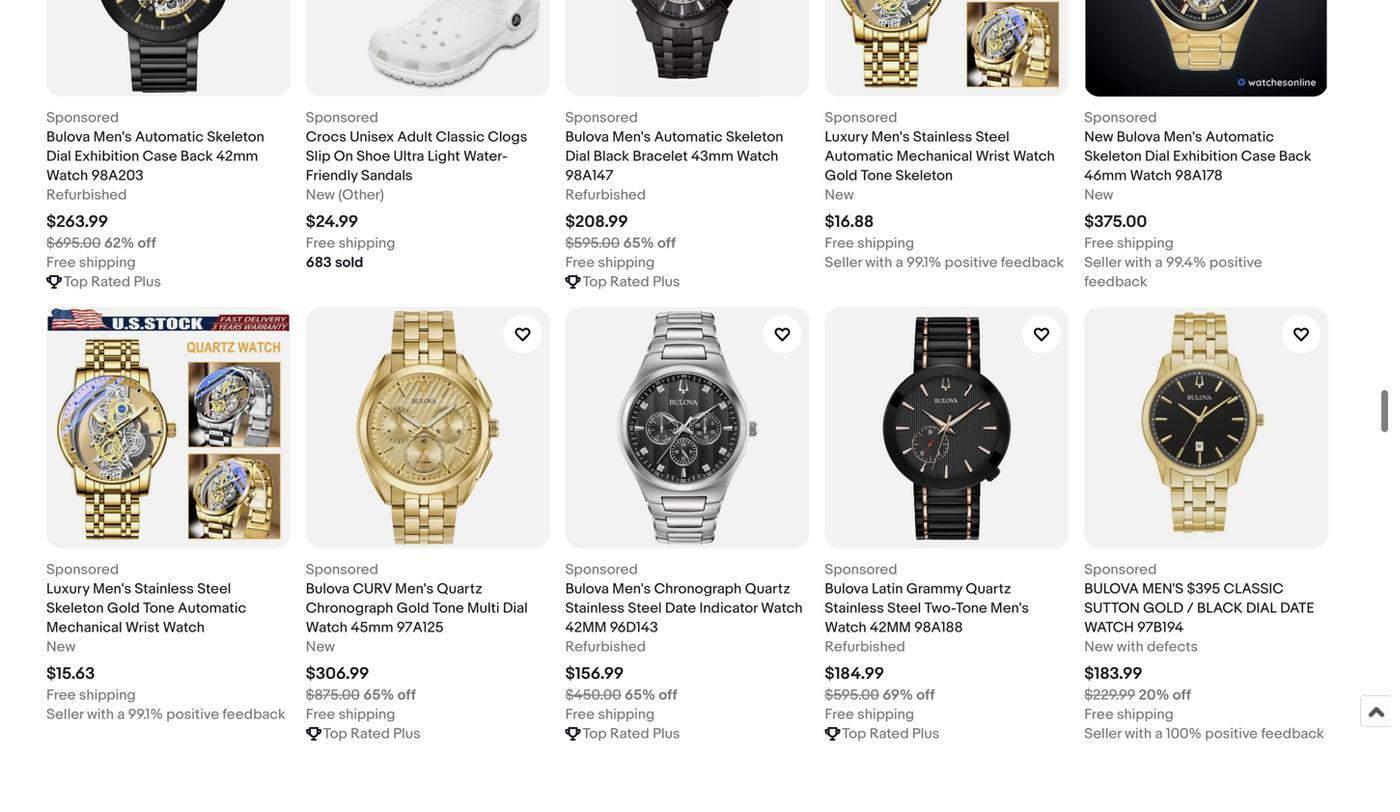 Task type: locate. For each thing, give the bounding box(es) containing it.
top rated plus text field down previous price $595.00 65% off text field
[[583, 272, 680, 292]]

top rated plus down previous price $875.00 65% off text box
[[323, 725, 421, 742]]

rated
[[91, 273, 130, 291], [610, 273, 650, 291], [351, 725, 390, 742], [610, 725, 650, 742], [870, 725, 909, 742]]

free down $15.63 text box
[[46, 686, 76, 704]]

new up $16.88
[[825, 186, 854, 204]]

sponsored text field for $24.99
[[306, 108, 378, 127]]

free inside 'sponsored luxury men's stainless steel automatic mechanical wrist watch gold tone skeleton new $16.88 free shipping seller with a 99.1% positive feedback'
[[825, 235, 854, 252]]

3 quartz from the left
[[966, 580, 1011, 598]]

men's up "black"
[[612, 128, 651, 146]]

free shipping text field down $875.00
[[306, 705, 395, 724]]

99.1% for $15.63
[[128, 706, 163, 723]]

off inside sponsored bulova latin grammy quartz stainless steel two-tone men's watch 42mm 98a188 refurbished $184.99 $595.00 69% off free shipping
[[917, 686, 935, 704]]

men's up $16.88
[[871, 128, 910, 146]]

Top Rated Plus text field
[[64, 272, 161, 292], [842, 724, 940, 743]]

1 horizontal spatial chronograph
[[654, 580, 742, 598]]

plus down previous price $595.00 65% off text field
[[653, 273, 680, 291]]

bulova inside sponsored bulova men's chronograph quartz stainless steel date indicator watch 42mm 96d143 refurbished $156.99 $450.00 65% off free shipping
[[565, 580, 609, 598]]

1 vertical spatial 99.1%
[[128, 706, 163, 723]]

gold inside 'sponsored luxury men's stainless steel automatic mechanical wrist watch gold tone skeleton new $16.88 free shipping seller with a 99.1% positive feedback'
[[825, 167, 858, 184]]

1 vertical spatial mechanical
[[46, 619, 122, 636]]

chronograph up date
[[654, 580, 742, 598]]

shipping down $16.88 text box
[[858, 235, 914, 252]]

2 case from the left
[[1241, 148, 1276, 165]]

top down previous price $595.00 69% off text field
[[842, 725, 866, 742]]

refurbished text field for $184.99
[[825, 637, 906, 657]]

sponsored inside 'sponsored luxury men's stainless steel automatic mechanical wrist watch gold tone skeleton new $16.88 free shipping seller with a 99.1% positive feedback'
[[825, 109, 898, 126]]

sponsored bulova latin grammy quartz stainless steel two-tone men's watch 42mm 98a188 refurbished $184.99 $595.00 69% off free shipping
[[825, 561, 1029, 723]]

steel inside sponsored bulova latin grammy quartz stainless steel two-tone men's watch 42mm 98a188 refurbished $184.99 $595.00 69% off free shipping
[[888, 600, 921, 617]]

1 horizontal spatial new text field
[[306, 637, 335, 657]]

shipping inside sponsored bulova men's automatic skeleton dial exhibition case back 42mm watch 98a203 refurbished $263.99 $695.00 62% off free shipping
[[79, 254, 136, 271]]

new up $306.99 'text field'
[[306, 638, 335, 656]]

New text field
[[46, 637, 76, 657], [306, 637, 335, 657]]

1 vertical spatial wrist
[[125, 619, 160, 636]]

previous price $229.99 20% off text field
[[1085, 685, 1191, 705]]

top rated plus for $306.99
[[323, 725, 421, 742]]

shipping down $375.00 text box
[[1117, 235, 1174, 252]]

sponsored for sponsored bulova men's automatic skeleton dial black bracelet 43mm watch 98a147 refurbished $208.99 $595.00 65% off free shipping
[[565, 109, 638, 126]]

new up $15.63 text box
[[46, 638, 76, 656]]

2 back from the left
[[1279, 148, 1312, 165]]

stainless inside sponsored luxury men's stainless steel skeleton gold tone automatic mechanical wrist watch new $15.63 free shipping seller with a 99.1% positive feedback
[[135, 580, 194, 598]]

rated for $306.99
[[351, 725, 390, 742]]

sponsored inside sponsored bulova curv men's quartz chronograph gold tone multi dial watch 45mm 97a125 new $306.99 $875.00 65% off free shipping
[[306, 561, 378, 578]]

plus
[[134, 273, 161, 291], [653, 273, 680, 291], [393, 725, 421, 742], [653, 725, 680, 742], [912, 725, 940, 742]]

bulova up $156.99 text box
[[565, 580, 609, 598]]

0 vertical spatial $595.00
[[565, 235, 620, 252]]

men's up '97a125'
[[395, 580, 434, 598]]

1 horizontal spatial gold
[[397, 600, 429, 617]]

luxury
[[825, 128, 868, 146], [46, 580, 90, 598]]

quartz inside sponsored bulova latin grammy quartz stainless steel two-tone men's watch 42mm 98a188 refurbished $184.99 $595.00 69% off free shipping
[[966, 580, 1011, 598]]

new
[[1085, 128, 1114, 146], [306, 186, 335, 204], [825, 186, 854, 204], [1085, 186, 1114, 204], [46, 638, 76, 656], [306, 638, 335, 656], [1085, 638, 1114, 656]]

stainless inside 'sponsored luxury men's stainless steel automatic mechanical wrist watch gold tone skeleton new $16.88 free shipping seller with a 99.1% positive feedback'
[[913, 128, 973, 146]]

shipping down previous price $229.99 20% off text field
[[1117, 706, 1174, 723]]

men's up 96d143
[[612, 580, 651, 598]]

sponsored inside sponsored bulova latin grammy quartz stainless steel two-tone men's watch 42mm 98a188 refurbished $184.99 $595.00 69% off free shipping
[[825, 561, 898, 578]]

adult
[[397, 128, 433, 146]]

sponsored text field for $306.99
[[306, 560, 378, 579]]

0 vertical spatial luxury
[[825, 128, 868, 146]]

shipping inside "sponsored bulova men's automatic skeleton dial black bracelet 43mm watch 98a147 refurbished $208.99 $595.00 65% off free shipping"
[[598, 254, 655, 271]]

65% inside sponsored bulova curv men's quartz chronograph gold tone multi dial watch 45mm 97a125 new $306.99 $875.00 65% off free shipping
[[363, 686, 394, 704]]

bracelet
[[633, 148, 688, 165]]

0 horizontal spatial luxury
[[46, 580, 90, 598]]

1 quartz from the left
[[437, 580, 482, 598]]

top rated plus
[[64, 273, 161, 291], [583, 273, 680, 291], [323, 725, 421, 742], [583, 725, 680, 742], [842, 725, 940, 742]]

top for 65%
[[583, 273, 607, 291]]

top for $184.99
[[842, 725, 866, 742]]

2 horizontal spatial quartz
[[966, 580, 1011, 598]]

gold for new
[[397, 600, 429, 617]]

Sponsored text field
[[565, 108, 638, 127]]

back inside sponsored bulova men's automatic skeleton dial exhibition case back 42mm watch 98a203 refurbished $263.99 $695.00 62% off free shipping
[[180, 148, 213, 165]]

sponsored text field for $184.99
[[825, 560, 898, 579]]

42mm up $156.99 text box
[[565, 619, 607, 636]]

top down previous price $595.00 65% off text field
[[583, 273, 607, 291]]

free down $875.00
[[306, 706, 335, 723]]

New text field
[[825, 185, 854, 205], [1085, 185, 1114, 205]]

wrist inside sponsored luxury men's stainless steel skeleton gold tone automatic mechanical wrist watch new $15.63 free shipping seller with a 99.1% positive feedback
[[125, 619, 160, 636]]

shipping inside sponsored bulova men's $395 classic sutton gold / black dial date watch 97b194 new with defects $183.99 $229.99 20% off free shipping seller with a 100% positive feedback
[[1117, 706, 1174, 723]]

mechanical
[[897, 148, 973, 165], [46, 619, 122, 636]]

$24.99
[[306, 212, 358, 232]]

0 horizontal spatial new text field
[[46, 637, 76, 657]]

$16.88
[[825, 212, 874, 232]]

65% right '$450.00'
[[625, 686, 656, 704]]

steel inside 'sponsored luxury men's stainless steel automatic mechanical wrist watch gold tone skeleton new $16.88 free shipping seller with a 99.1% positive feedback'
[[976, 128, 1010, 146]]

free shipping text field down $695.00
[[46, 253, 136, 272]]

dial up 98a147
[[565, 148, 590, 165]]

plus down 69%
[[912, 725, 940, 742]]

chronograph
[[654, 580, 742, 598], [306, 600, 393, 617]]

$695.00
[[46, 235, 101, 252]]

men's inside sponsored bulova men's chronograph quartz stainless steel date indicator watch 42mm 96d143 refurbished $156.99 $450.00 65% off free shipping
[[612, 580, 651, 598]]

men's right two-
[[991, 600, 1029, 617]]

free shipping text field for $450.00
[[565, 705, 655, 724]]

sponsored text field for $156.99
[[565, 560, 638, 579]]

top down $875.00
[[323, 725, 347, 742]]

refurbished up $156.99 text box
[[565, 638, 646, 656]]

62%
[[104, 235, 134, 252]]

sponsored inside sponsored bulova men's $395 classic sutton gold / black dial date watch 97b194 new with defects $183.99 $229.99 20% off free shipping seller with a 100% positive feedback
[[1085, 561, 1157, 578]]

steel
[[976, 128, 1010, 146], [197, 580, 231, 598], [628, 600, 662, 617], [888, 600, 921, 617]]

water-
[[464, 148, 508, 165]]

free shipping text field down $15.63 text box
[[46, 685, 136, 705]]

automatic
[[135, 128, 204, 146], [654, 128, 723, 146], [1206, 128, 1274, 146], [825, 148, 894, 165], [178, 600, 246, 617]]

2 exhibition from the left
[[1173, 148, 1238, 165]]

98a188
[[914, 619, 963, 636]]

1 horizontal spatial seller with a 99.1% positive feedback text field
[[825, 253, 1064, 272]]

1 horizontal spatial wrist
[[976, 148, 1010, 165]]

on
[[334, 148, 353, 165]]

top rated plus for $695.00
[[64, 273, 161, 291]]

luxury inside 'sponsored luxury men's stainless steel automatic mechanical wrist watch gold tone skeleton new $16.88 free shipping seller with a 99.1% positive feedback'
[[825, 128, 868, 146]]

off inside "sponsored bulova men's automatic skeleton dial black bracelet 43mm watch 98a147 refurbished $208.99 $595.00 65% off free shipping"
[[658, 235, 676, 252]]

dial inside sponsored new bulova men's automatic skeleton dial exhibition case back 46mm watch 98a178 new $375.00 free shipping seller with a 99.4% positive feedback
[[1145, 148, 1170, 165]]

with down $375.00 text box
[[1125, 254, 1152, 271]]

top rated plus down 62%
[[64, 273, 161, 291]]

seller down $16.88
[[825, 254, 862, 271]]

multi
[[467, 600, 500, 617]]

1 back from the left
[[180, 148, 213, 165]]

top rated plus down previous price $595.00 65% off text field
[[583, 273, 680, 291]]

positive
[[945, 254, 998, 271], [1210, 254, 1263, 271], [166, 706, 219, 723], [1205, 725, 1258, 742]]

2 horizontal spatial refurbished text field
[[825, 637, 906, 657]]

exhibition up 98a203
[[74, 148, 139, 165]]

1 horizontal spatial case
[[1241, 148, 1276, 165]]

free shipping text field down '$450.00'
[[565, 705, 655, 724]]

seller with a 99.1% positive feedback text field for $15.63
[[46, 705, 286, 724]]

$595.00 down $184.99
[[825, 686, 880, 704]]

683 sold text field
[[306, 253, 363, 272]]

dial up the $263.99
[[46, 148, 71, 165]]

sponsored for sponsored bulova men's chronograph quartz stainless steel date indicator watch 42mm 96d143 refurbished $156.99 $450.00 65% off free shipping
[[565, 561, 638, 578]]

$208.99
[[565, 212, 628, 232]]

1 horizontal spatial 99.1%
[[907, 254, 942, 271]]

New with defects text field
[[1085, 637, 1198, 657]]

Free shipping text field
[[46, 253, 136, 272], [46, 685, 136, 705], [306, 705, 395, 724], [565, 705, 655, 724]]

exhibition up '98a178'
[[1173, 148, 1238, 165]]

tone inside sponsored luxury men's stainless steel skeleton gold tone automatic mechanical wrist watch new $15.63 free shipping seller with a 99.1% positive feedback
[[143, 600, 175, 617]]

shipping inside sponsored bulova latin grammy quartz stainless steel two-tone men's watch 42mm 98a188 refurbished $184.99 $595.00 69% off free shipping
[[858, 706, 914, 723]]

2 horizontal spatial gold
[[825, 167, 858, 184]]

seller
[[825, 254, 862, 271], [1085, 254, 1122, 271], [46, 706, 84, 723], [1085, 725, 1122, 742]]

0 horizontal spatial $595.00
[[565, 235, 620, 252]]

skeleton
[[207, 128, 264, 146], [726, 128, 784, 146], [1085, 148, 1142, 165], [896, 167, 953, 184], [46, 600, 104, 617]]

shipping down previous price $875.00 65% off text box
[[338, 706, 395, 723]]

top rated plus text field down 69%
[[842, 724, 940, 743]]

1 exhibition from the left
[[74, 148, 139, 165]]

/
[[1187, 600, 1194, 617]]

1 vertical spatial chronograph
[[306, 600, 393, 617]]

a inside sponsored luxury men's stainless steel skeleton gold tone automatic mechanical wrist watch new $15.63 free shipping seller with a 99.1% positive feedback
[[117, 706, 125, 723]]

rated for $184.99
[[870, 725, 909, 742]]

rated down previous price $595.00 65% off text field
[[610, 273, 650, 291]]

bulova for $306.99
[[306, 580, 350, 598]]

1 vertical spatial luxury
[[46, 580, 90, 598]]

bulova
[[46, 128, 90, 146], [565, 128, 609, 146], [1117, 128, 1161, 146], [306, 580, 350, 598], [565, 580, 609, 598], [825, 580, 869, 598]]

men's
[[93, 128, 132, 146], [612, 128, 651, 146], [871, 128, 910, 146], [1164, 128, 1203, 146], [93, 580, 131, 598], [395, 580, 434, 598], [612, 580, 651, 598], [991, 600, 1029, 617]]

off
[[138, 235, 156, 252], [658, 235, 676, 252], [397, 686, 416, 704], [659, 686, 677, 704], [917, 686, 935, 704], [1173, 686, 1191, 704]]

0 horizontal spatial seller with a 99.1% positive feedback text field
[[46, 705, 286, 724]]

0 horizontal spatial exhibition
[[74, 148, 139, 165]]

0 horizontal spatial mechanical
[[46, 619, 122, 636]]

shipping
[[338, 235, 395, 252], [858, 235, 914, 252], [1117, 235, 1174, 252], [79, 254, 136, 271], [598, 254, 655, 271], [79, 686, 136, 704], [338, 706, 395, 723], [598, 706, 655, 723], [858, 706, 914, 723], [1117, 706, 1174, 723]]

free down '$450.00'
[[565, 706, 595, 723]]

42mm
[[565, 619, 607, 636], [870, 619, 911, 636]]

1 horizontal spatial refurbished text field
[[565, 637, 646, 657]]

with inside 'sponsored luxury men's stainless steel automatic mechanical wrist watch gold tone skeleton new $16.88 free shipping seller with a 99.1% positive feedback'
[[866, 254, 893, 271]]

two-
[[925, 600, 956, 617]]

top rated plus down previous price $450.00 65% off text box
[[583, 725, 680, 742]]

rated for 65%
[[610, 273, 650, 291]]

0 horizontal spatial back
[[180, 148, 213, 165]]

sponsored text field for $16.88
[[825, 108, 898, 127]]

free inside sponsored new bulova men's automatic skeleton dial exhibition case back 46mm watch 98a178 new $375.00 free shipping seller with a 99.4% positive feedback
[[1085, 235, 1114, 252]]

date
[[1280, 600, 1315, 617]]

gold for $15.63
[[107, 600, 140, 617]]

free down $208.99 text box
[[565, 254, 595, 271]]

gold
[[825, 167, 858, 184], [107, 600, 140, 617], [397, 600, 429, 617]]

watch inside 'sponsored luxury men's stainless steel automatic mechanical wrist watch gold tone skeleton new $16.88 free shipping seller with a 99.1% positive feedback'
[[1013, 148, 1055, 165]]

new text field for $306.99
[[306, 637, 335, 657]]

dial inside "sponsored bulova men's automatic skeleton dial black bracelet 43mm watch 98a147 refurbished $208.99 $595.00 65% off free shipping"
[[565, 148, 590, 165]]

dial
[[1246, 600, 1277, 617]]

bulova up 46mm
[[1117, 128, 1161, 146]]

65% right $875.00
[[363, 686, 394, 704]]

with down $15.63 text box
[[87, 706, 114, 723]]

sponsored inside sponsored luxury men's stainless steel skeleton gold tone automatic mechanical wrist watch new $15.63 free shipping seller with a 99.1% positive feedback
[[46, 561, 119, 578]]

new text field down 46mm
[[1085, 185, 1114, 205]]

0 vertical spatial wrist
[[976, 148, 1010, 165]]

free down $229.99 at the bottom right of page
[[1085, 706, 1114, 723]]

0 horizontal spatial 99.1%
[[128, 706, 163, 723]]

plus down previous price $450.00 65% off text box
[[653, 725, 680, 742]]

sponsored text field for $375.00
[[1085, 108, 1157, 127]]

tone
[[861, 167, 892, 184], [143, 600, 175, 617], [433, 600, 464, 617], [956, 600, 987, 617]]

0 horizontal spatial new text field
[[825, 185, 854, 205]]

men's up '98a178'
[[1164, 128, 1203, 146]]

quartz
[[437, 580, 482, 598], [745, 580, 791, 598], [966, 580, 1011, 598]]

99.1% inside sponsored luxury men's stainless steel skeleton gold tone automatic mechanical wrist watch new $15.63 free shipping seller with a 99.1% positive feedback
[[128, 706, 163, 723]]

46mm
[[1085, 167, 1127, 184]]

refurbished text field up $156.99 text box
[[565, 637, 646, 657]]

Free shipping text field
[[306, 234, 395, 253], [825, 234, 914, 253], [1085, 234, 1174, 253], [565, 253, 655, 272], [825, 705, 914, 724], [1085, 705, 1174, 724]]

sponsored for sponsored luxury men's stainless steel skeleton gold tone automatic mechanical wrist watch new $15.63 free shipping seller with a 99.1% positive feedback
[[46, 561, 119, 578]]

free down '$375.00'
[[1085, 235, 1114, 252]]

men's inside sponsored new bulova men's automatic skeleton dial exhibition case back 46mm watch 98a178 new $375.00 free shipping seller with a 99.4% positive feedback
[[1164, 128, 1203, 146]]

shipping inside sponsored new bulova men's automatic skeleton dial exhibition case back 46mm watch 98a178 new $375.00 free shipping seller with a 99.4% positive feedback
[[1117, 235, 1174, 252]]

refurbished down 98a147
[[565, 186, 646, 204]]

rated for $450.00
[[610, 725, 650, 742]]

quartz inside sponsored bulova curv men's quartz chronograph gold tone multi dial watch 45mm 97a125 new $306.99 $875.00 65% off free shipping
[[437, 580, 482, 598]]

65%
[[623, 235, 654, 252], [363, 686, 394, 704], [625, 686, 656, 704]]

top rated plus text field for $695.00
[[64, 272, 161, 292]]

luxury up $16.88
[[825, 128, 868, 146]]

Seller with a 99.1% positive feedback text field
[[825, 253, 1064, 272], [46, 705, 286, 724]]

$375.00 text field
[[1085, 212, 1147, 232]]

0 horizontal spatial quartz
[[437, 580, 482, 598]]

Refurbished text field
[[46, 185, 127, 205], [565, 637, 646, 657], [825, 637, 906, 657]]

1 vertical spatial $595.00
[[825, 686, 880, 704]]

shipping down previous price $595.00 65% off text field
[[598, 254, 655, 271]]

1 new text field from the left
[[825, 185, 854, 205]]

exhibition
[[74, 148, 139, 165], [1173, 148, 1238, 165]]

$229.99
[[1085, 686, 1136, 704]]

0 horizontal spatial chronograph
[[306, 600, 393, 617]]

sponsored luxury men's stainless steel skeleton gold tone automatic mechanical wrist watch new $15.63 free shipping seller with a 99.1% positive feedback
[[46, 561, 286, 723]]

free shipping text field down $208.99 at the top left of the page
[[565, 253, 655, 272]]

0 vertical spatial top rated plus text field
[[64, 272, 161, 292]]

refurbished up $184.99 text field
[[825, 638, 906, 656]]

refurbished text field up $184.99 text field
[[825, 637, 906, 657]]

list
[[46, 0, 1344, 774]]

sponsored
[[46, 109, 119, 126], [306, 109, 378, 126], [565, 109, 638, 126], [825, 109, 898, 126], [1085, 109, 1157, 126], [46, 561, 119, 578], [306, 561, 378, 578], [565, 561, 638, 578], [825, 561, 898, 578], [1085, 561, 1157, 578]]

65% inside sponsored bulova men's chronograph quartz stainless steel date indicator watch 42mm 96d143 refurbished $156.99 $450.00 65% off free shipping
[[625, 686, 656, 704]]

new down friendly
[[306, 186, 335, 204]]

shipping inside sponsored luxury men's stainless steel skeleton gold tone automatic mechanical wrist watch new $15.63 free shipping seller with a 99.1% positive feedback
[[79, 686, 136, 704]]

with down $16.88
[[866, 254, 893, 271]]

sutton
[[1085, 600, 1140, 617]]

stainless inside sponsored bulova men's chronograph quartz stainless steel date indicator watch 42mm 96d143 refurbished $156.99 $450.00 65% off free shipping
[[565, 600, 625, 617]]

quartz up indicator
[[745, 580, 791, 598]]

$595.00
[[565, 235, 620, 252], [825, 686, 880, 704]]

1 horizontal spatial top rated plus text field
[[842, 724, 940, 743]]

quartz inside sponsored bulova men's chronograph quartz stainless steel date indicator watch 42mm 96d143 refurbished $156.99 $450.00 65% off free shipping
[[745, 580, 791, 598]]

case
[[143, 148, 177, 165], [1241, 148, 1276, 165]]

1 horizontal spatial exhibition
[[1173, 148, 1238, 165]]

0 horizontal spatial case
[[143, 148, 177, 165]]

top rated plus text field for $450.00
[[583, 724, 680, 743]]

1 horizontal spatial quartz
[[745, 580, 791, 598]]

chronograph up 45mm
[[306, 600, 393, 617]]

$183.99
[[1085, 664, 1143, 684]]

plus for $450.00
[[653, 725, 680, 742]]

shoe
[[357, 148, 390, 165]]

plus down 62%
[[134, 273, 161, 291]]

0 horizontal spatial wrist
[[125, 619, 160, 636]]

sponsored for sponsored bulova men's automatic skeleton dial exhibition case back 42mm watch 98a203 refurbished $263.99 $695.00 62% off free shipping
[[46, 109, 119, 126]]

bulova left curv on the left bottom of the page
[[306, 580, 350, 598]]

new text field up $16.88
[[825, 185, 854, 205]]

men's
[[1142, 580, 1184, 598]]

quartz up the multi
[[437, 580, 482, 598]]

rated down 62%
[[91, 273, 130, 291]]

1 horizontal spatial new text field
[[1085, 185, 1114, 205]]

2 quartz from the left
[[745, 580, 791, 598]]

new text field up $306.99 'text field'
[[306, 637, 335, 657]]

bulova up the $263.99
[[46, 128, 90, 146]]

seller with a 99.1% positive feedback text field for $16.88
[[825, 253, 1064, 272]]

top rated plus text field down previous price $450.00 65% off text box
[[583, 724, 680, 743]]

1 vertical spatial seller with a 99.1% positive feedback text field
[[46, 705, 286, 724]]

1 horizontal spatial $595.00
[[825, 686, 880, 704]]

1 horizontal spatial 42mm
[[870, 619, 911, 636]]

top
[[64, 273, 88, 291], [583, 273, 607, 291], [323, 725, 347, 742], [583, 725, 607, 742], [842, 725, 866, 742]]

plus down previous price $875.00 65% off text box
[[393, 725, 421, 742]]

1 case from the left
[[143, 148, 177, 165]]

0 horizontal spatial gold
[[107, 600, 140, 617]]

seller inside sponsored bulova men's $395 classic sutton gold / black dial date watch 97b194 new with defects $183.99 $229.99 20% off free shipping seller with a 100% positive feedback
[[1085, 725, 1122, 742]]

0 horizontal spatial top rated plus text field
[[64, 272, 161, 292]]

$15.63 text field
[[46, 664, 95, 684]]

a
[[896, 254, 903, 271], [1155, 254, 1163, 271], [117, 706, 125, 723], [1155, 725, 1163, 742]]

shipping inside sponsored bulova men's chronograph quartz stainless steel date indicator watch 42mm 96d143 refurbished $156.99 $450.00 65% off free shipping
[[598, 706, 655, 723]]

shipping inside sponsored crocs unisex adult classic clogs slip on shoe ultra light water- friendly sandals new (other) $24.99 free shipping 683 sold
[[338, 235, 395, 252]]

free up 683
[[306, 235, 335, 252]]

new down the watch
[[1085, 638, 1114, 656]]

Sponsored text field
[[46, 108, 119, 127], [306, 108, 378, 127], [825, 108, 898, 127], [1085, 108, 1157, 127], [46, 560, 119, 579], [306, 560, 378, 579], [565, 560, 638, 579], [825, 560, 898, 579], [1085, 560, 1157, 579]]

1 horizontal spatial back
[[1279, 148, 1312, 165]]

$595.00 down $208.99 at the top left of the page
[[565, 235, 620, 252]]

top rated plus text field for $184.99
[[842, 724, 940, 743]]

bulova for $208.99
[[565, 128, 609, 146]]

previous price $595.00 69% off text field
[[825, 685, 935, 705]]

shipping down previous price $595.00 69% off text field
[[858, 706, 914, 723]]

watch inside sponsored bulova curv men's quartz chronograph gold tone multi dial watch 45mm 97a125 new $306.99 $875.00 65% off free shipping
[[306, 619, 348, 636]]

sponsored text field for $263.99
[[46, 108, 119, 127]]

dial
[[46, 148, 71, 165], [565, 148, 590, 165], [1145, 148, 1170, 165], [503, 600, 528, 617]]

65% down $208.99 at the top left of the page
[[623, 235, 654, 252]]

free shipping text field down 69%
[[825, 705, 914, 724]]

shipping down $15.63 text box
[[79, 686, 136, 704]]

positive inside sponsored new bulova men's automatic skeleton dial exhibition case back 46mm watch 98a178 new $375.00 free shipping seller with a 99.4% positive feedback
[[1210, 254, 1263, 271]]

$15.63
[[46, 664, 95, 684]]

dial up $375.00 text box
[[1145, 148, 1170, 165]]

rated down previous price $875.00 65% off text box
[[351, 725, 390, 742]]

top for $695.00
[[64, 273, 88, 291]]

quartz for new
[[437, 580, 482, 598]]

bulova for $184.99
[[825, 580, 869, 598]]

Seller with a 99.4% positive feedback text field
[[1085, 253, 1329, 292]]

bulova inside sponsored bulova curv men's quartz chronograph gold tone multi dial watch 45mm 97a125 new $306.99 $875.00 65% off free shipping
[[306, 580, 350, 598]]

$306.99 text field
[[306, 664, 369, 684]]

list containing $263.99
[[46, 0, 1344, 774]]

men's up $15.63 text box
[[93, 580, 131, 598]]

0 horizontal spatial 42mm
[[565, 619, 607, 636]]

slip
[[306, 148, 331, 165]]

0 vertical spatial mechanical
[[897, 148, 973, 165]]

men's up 98a203
[[93, 128, 132, 146]]

new up 46mm
[[1085, 128, 1114, 146]]

with down the watch
[[1117, 638, 1144, 656]]

1 new text field from the left
[[46, 637, 76, 657]]

0 horizontal spatial refurbished text field
[[46, 185, 127, 205]]

98a203
[[91, 167, 144, 184]]

42mm inside sponsored bulova latin grammy quartz stainless steel two-tone men's watch 42mm 98a188 refurbished $184.99 $595.00 69% off free shipping
[[870, 619, 911, 636]]

latin
[[872, 580, 903, 598]]

exhibition inside sponsored new bulova men's automatic skeleton dial exhibition case back 46mm watch 98a178 new $375.00 free shipping seller with a 99.4% positive feedback
[[1173, 148, 1238, 165]]

quartz for $156.99
[[745, 580, 791, 598]]

luxury inside sponsored luxury men's stainless steel skeleton gold tone automatic mechanical wrist watch new $15.63 free shipping seller with a 99.1% positive feedback
[[46, 580, 90, 598]]

free
[[306, 235, 335, 252], [825, 235, 854, 252], [1085, 235, 1114, 252], [46, 254, 76, 271], [565, 254, 595, 271], [46, 686, 76, 704], [306, 706, 335, 723], [565, 706, 595, 723], [825, 706, 854, 723], [1085, 706, 1114, 723]]

97a125
[[397, 619, 444, 636]]

seller down '$375.00'
[[1085, 254, 1122, 271]]

43mm
[[691, 148, 734, 165]]

$306.99
[[306, 664, 369, 684]]

0 vertical spatial 99.1%
[[907, 254, 942, 271]]

stainless
[[913, 128, 973, 146], [135, 580, 194, 598], [565, 600, 625, 617], [825, 600, 884, 617]]

bulova inside sponsored bulova men's automatic skeleton dial exhibition case back 42mm watch 98a203 refurbished $263.99 $695.00 62% off free shipping
[[46, 128, 90, 146]]

free inside sponsored bulova men's $395 classic sutton gold / black dial date watch 97b194 new with defects $183.99 $229.99 20% off free shipping seller with a 100% positive feedback
[[1085, 706, 1114, 723]]

free down $16.88
[[825, 235, 854, 252]]

men's inside sponsored bulova men's automatic skeleton dial exhibition case back 42mm watch 98a203 refurbished $263.99 $695.00 62% off free shipping
[[93, 128, 132, 146]]

1 horizontal spatial luxury
[[825, 128, 868, 146]]

free down $695.00
[[46, 254, 76, 271]]

free inside sponsored bulova men's chronograph quartz stainless steel date indicator watch 42mm 96d143 refurbished $156.99 $450.00 65% off free shipping
[[565, 706, 595, 723]]

0 vertical spatial seller with a 99.1% positive feedback text field
[[825, 253, 1064, 272]]

shipping up sold
[[338, 235, 395, 252]]

shipping down previous price $450.00 65% off text box
[[598, 706, 655, 723]]

1 42mm from the left
[[565, 619, 607, 636]]

previous price $875.00 65% off text field
[[306, 685, 416, 705]]

42mm down latin
[[870, 619, 911, 636]]

watch
[[737, 148, 779, 165], [1013, 148, 1055, 165], [46, 167, 88, 184], [1130, 167, 1172, 184], [761, 600, 803, 617], [163, 619, 205, 636], [306, 619, 348, 636], [825, 619, 867, 636]]

99.1%
[[907, 254, 942, 271], [128, 706, 163, 723]]

top down $695.00
[[64, 273, 88, 291]]

2 new text field from the left
[[306, 637, 335, 657]]

1 vertical spatial top rated plus text field
[[842, 724, 940, 743]]

Refurbished text field
[[565, 185, 646, 205]]

45mm
[[351, 619, 393, 636]]

bulova inside sponsored new bulova men's automatic skeleton dial exhibition case back 46mm watch 98a178 new $375.00 free shipping seller with a 99.4% positive feedback
[[1117, 128, 1161, 146]]

top down '$450.00'
[[583, 725, 607, 742]]

refurbished
[[46, 186, 127, 204], [565, 186, 646, 204], [565, 638, 646, 656], [825, 638, 906, 656]]

1 horizontal spatial mechanical
[[897, 148, 973, 165]]

refurbished inside sponsored bulova latin grammy quartz stainless steel two-tone men's watch 42mm 98a188 refurbished $184.99 $595.00 69% off free shipping
[[825, 638, 906, 656]]

free shipping text field down $375.00 text box
[[1085, 234, 1174, 253]]

luxury for $15.63
[[46, 580, 90, 598]]

bulova inside "sponsored bulova men's automatic skeleton dial black bracelet 43mm watch 98a147 refurbished $208.99 $595.00 65% off free shipping"
[[565, 128, 609, 146]]

2 new text field from the left
[[1085, 185, 1114, 205]]

feedback
[[1001, 254, 1064, 271], [1085, 273, 1148, 291], [222, 706, 286, 723], [1261, 725, 1325, 742]]

0 vertical spatial chronograph
[[654, 580, 742, 598]]

$263.99 text field
[[46, 212, 108, 232]]

99.1% inside 'sponsored luxury men's stainless steel automatic mechanical wrist watch gold tone skeleton new $16.88 free shipping seller with a 99.1% positive feedback'
[[907, 254, 942, 271]]

Top Rated Plus text field
[[583, 272, 680, 292], [323, 724, 421, 743], [583, 724, 680, 743]]

2 42mm from the left
[[870, 619, 911, 636]]

bulova left latin
[[825, 580, 869, 598]]

seller down $15.63 text box
[[46, 706, 84, 723]]

chronograph inside sponsored bulova curv men's quartz chronograph gold tone multi dial watch 45mm 97a125 new $306.99 $875.00 65% off free shipping
[[306, 600, 393, 617]]



Task type: describe. For each thing, give the bounding box(es) containing it.
skeleton inside "sponsored bulova men's automatic skeleton dial black bracelet 43mm watch 98a147 refurbished $208.99 $595.00 65% off free shipping"
[[726, 128, 784, 146]]

off inside sponsored bulova curv men's quartz chronograph gold tone multi dial watch 45mm 97a125 new $306.99 $875.00 65% off free shipping
[[397, 686, 416, 704]]

plus for $695.00
[[134, 273, 161, 291]]

$208.99 text field
[[565, 212, 628, 232]]

free inside "sponsored bulova men's automatic skeleton dial black bracelet 43mm watch 98a147 refurbished $208.99 $595.00 65% off free shipping"
[[565, 254, 595, 271]]

tone inside sponsored bulova curv men's quartz chronograph gold tone multi dial watch 45mm 97a125 new $306.99 $875.00 65% off free shipping
[[433, 600, 464, 617]]

sponsored for sponsored bulova curv men's quartz chronograph gold tone multi dial watch 45mm 97a125 new $306.99 $875.00 65% off free shipping
[[306, 561, 378, 578]]

skeleton inside sponsored luxury men's stainless steel skeleton gold tone automatic mechanical wrist watch new $15.63 free shipping seller with a 99.1% positive feedback
[[46, 600, 104, 617]]

exhibition inside sponsored bulova men's automatic skeleton dial exhibition case back 42mm watch 98a203 refurbished $263.99 $695.00 62% off free shipping
[[74, 148, 139, 165]]

watch inside sponsored new bulova men's automatic skeleton dial exhibition case back 46mm watch 98a178 new $375.00 free shipping seller with a 99.4% positive feedback
[[1130, 167, 1172, 184]]

crocs
[[306, 128, 347, 146]]

chronograph inside sponsored bulova men's chronograph quartz stainless steel date indicator watch 42mm 96d143 refurbished $156.99 $450.00 65% off free shipping
[[654, 580, 742, 598]]

classic
[[1224, 580, 1284, 598]]

a inside sponsored bulova men's $395 classic sutton gold / black dial date watch 97b194 new with defects $183.99 $229.99 20% off free shipping seller with a 100% positive feedback
[[1155, 725, 1163, 742]]

with inside sponsored luxury men's stainless steel skeleton gold tone automatic mechanical wrist watch new $15.63 free shipping seller with a 99.1% positive feedback
[[87, 706, 114, 723]]

ultra
[[393, 148, 424, 165]]

sandals
[[361, 167, 413, 184]]

men's inside sponsored bulova curv men's quartz chronograph gold tone multi dial watch 45mm 97a125 new $306.99 $875.00 65% off free shipping
[[395, 580, 434, 598]]

sponsored bulova men's chronograph quartz stainless steel date indicator watch 42mm 96d143 refurbished $156.99 $450.00 65% off free shipping
[[565, 561, 803, 723]]

sponsored for sponsored crocs unisex adult classic clogs slip on shoe ultra light water- friendly sandals new (other) $24.99 free shipping 683 sold
[[306, 109, 378, 126]]

bulova
[[1085, 580, 1139, 598]]

mechanical inside sponsored luxury men's stainless steel skeleton gold tone automatic mechanical wrist watch new $15.63 free shipping seller with a 99.1% positive feedback
[[46, 619, 122, 636]]

$875.00
[[306, 686, 360, 704]]

automatic inside sponsored bulova men's automatic skeleton dial exhibition case back 42mm watch 98a203 refurbished $263.99 $695.00 62% off free shipping
[[135, 128, 204, 146]]

free inside sponsored bulova latin grammy quartz stainless steel two-tone men's watch 42mm 98a188 refurbished $184.99 $595.00 69% off free shipping
[[825, 706, 854, 723]]

watch inside sponsored bulova men's automatic skeleton dial exhibition case back 42mm watch 98a203 refurbished $263.99 $695.00 62% off free shipping
[[46, 167, 88, 184]]

free shipping text field for $695.00
[[46, 253, 136, 272]]

bulova for $156.99
[[565, 580, 609, 598]]

99.4%
[[1166, 254, 1206, 271]]

luxury for $16.88
[[825, 128, 868, 146]]

new inside sponsored crocs unisex adult classic clogs slip on shoe ultra light water- friendly sandals new (other) $24.99 free shipping 683 sold
[[306, 186, 335, 204]]

dial inside sponsored bulova curv men's quartz chronograph gold tone multi dial watch 45mm 97a125 new $306.99 $875.00 65% off free shipping
[[503, 600, 528, 617]]

plus for $184.99
[[912, 725, 940, 742]]

automatic inside sponsored luxury men's stainless steel skeleton gold tone automatic mechanical wrist watch new $15.63 free shipping seller with a 99.1% positive feedback
[[178, 600, 246, 617]]

42mm
[[216, 148, 258, 165]]

skeleton inside sponsored bulova men's automatic skeleton dial exhibition case back 42mm watch 98a203 refurbished $263.99 $695.00 62% off free shipping
[[207, 128, 264, 146]]

black
[[1197, 600, 1243, 617]]

steel inside sponsored bulova men's chronograph quartz stainless steel date indicator watch 42mm 96d143 refurbished $156.99 $450.00 65% off free shipping
[[628, 600, 662, 617]]

$16.88 text field
[[825, 212, 874, 232]]

clogs
[[488, 128, 528, 146]]

top for $306.99
[[323, 725, 347, 742]]

sponsored for sponsored bulova latin grammy quartz stainless steel two-tone men's watch 42mm 98a188 refurbished $184.99 $595.00 69% off free shipping
[[825, 561, 898, 578]]

unisex
[[350, 128, 394, 146]]

feedback inside 'sponsored luxury men's stainless steel automatic mechanical wrist watch gold tone skeleton new $16.88 free shipping seller with a 99.1% positive feedback'
[[1001, 254, 1064, 271]]

$184.99
[[825, 664, 885, 684]]

new inside 'sponsored luxury men's stainless steel automatic mechanical wrist watch gold tone skeleton new $16.88 free shipping seller with a 99.1% positive feedback'
[[825, 186, 854, 204]]

$156.99
[[565, 664, 624, 684]]

skeleton inside sponsored new bulova men's automatic skeleton dial exhibition case back 46mm watch 98a178 new $375.00 free shipping seller with a 99.4% positive feedback
[[1085, 148, 1142, 165]]

quartz for refurbished
[[966, 580, 1011, 598]]

top rated plus text field for $306.99
[[323, 724, 421, 743]]

$450.00
[[565, 686, 621, 704]]

(other)
[[338, 186, 384, 204]]

new text field for new
[[1085, 185, 1114, 205]]

men's inside sponsored bulova latin grammy quartz stainless steel two-tone men's watch 42mm 98a188 refurbished $184.99 $595.00 69% off free shipping
[[991, 600, 1029, 617]]

refurbished inside "sponsored bulova men's automatic skeleton dial black bracelet 43mm watch 98a147 refurbished $208.99 $595.00 65% off free shipping"
[[565, 186, 646, 204]]

sponsored luxury men's stainless steel automatic mechanical wrist watch gold tone skeleton new $16.88 free shipping seller with a 99.1% positive feedback
[[825, 109, 1064, 271]]

sponsored for sponsored bulova men's $395 classic sutton gold / black dial date watch 97b194 new with defects $183.99 $229.99 20% off free shipping seller with a 100% positive feedback
[[1085, 561, 1157, 578]]

refurbished inside sponsored bulova men's automatic skeleton dial exhibition case back 42mm watch 98a203 refurbished $263.99 $695.00 62% off free shipping
[[46, 186, 127, 204]]

with down previous price $229.99 20% off text field
[[1125, 725, 1152, 742]]

free shipping text field down $229.99 at the bottom right of page
[[1085, 705, 1174, 724]]

seller inside sponsored new bulova men's automatic skeleton dial exhibition case back 46mm watch 98a178 new $375.00 free shipping seller with a 99.4% positive feedback
[[1085, 254, 1122, 271]]

plus for $306.99
[[393, 725, 421, 742]]

men's inside sponsored luxury men's stainless steel skeleton gold tone automatic mechanical wrist watch new $15.63 free shipping seller with a 99.1% positive feedback
[[93, 580, 131, 598]]

friendly
[[306, 167, 358, 184]]

automatic inside "sponsored bulova men's automatic skeleton dial black bracelet 43mm watch 98a147 refurbished $208.99 $595.00 65% off free shipping"
[[654, 128, 723, 146]]

new text field for $16.88
[[825, 185, 854, 205]]

back inside sponsored new bulova men's automatic skeleton dial exhibition case back 46mm watch 98a178 new $375.00 free shipping seller with a 99.4% positive feedback
[[1279, 148, 1312, 165]]

light
[[428, 148, 460, 165]]

free inside sponsored crocs unisex adult classic clogs slip on shoe ultra light water- friendly sandals new (other) $24.99 free shipping 683 sold
[[306, 235, 335, 252]]

top rated plus for $450.00
[[583, 725, 680, 742]]

$375.00
[[1085, 212, 1147, 232]]

99.1% for $16.88
[[907, 254, 942, 271]]

683
[[306, 254, 332, 271]]

skeleton inside 'sponsored luxury men's stainless steel automatic mechanical wrist watch gold tone skeleton new $16.88 free shipping seller with a 99.1% positive feedback'
[[896, 167, 953, 184]]

automatic inside 'sponsored luxury men's stainless steel automatic mechanical wrist watch gold tone skeleton new $16.88 free shipping seller with a 99.1% positive feedback'
[[825, 148, 894, 165]]

free shipping text field down $16.88 text box
[[825, 234, 914, 253]]

off inside sponsored bulova men's automatic skeleton dial exhibition case back 42mm watch 98a203 refurbished $263.99 $695.00 62% off free shipping
[[138, 235, 156, 252]]

free shipping text field up sold
[[306, 234, 395, 253]]

97b194
[[1138, 619, 1184, 636]]

date
[[665, 600, 696, 617]]

free inside sponsored bulova men's automatic skeleton dial exhibition case back 42mm watch 98a203 refurbished $263.99 $695.00 62% off free shipping
[[46, 254, 76, 271]]

plus for 65%
[[653, 273, 680, 291]]

automatic inside sponsored new bulova men's automatic skeleton dial exhibition case back 46mm watch 98a178 new $375.00 free shipping seller with a 99.4% positive feedback
[[1206, 128, 1274, 146]]

sponsored bulova men's automatic skeleton dial exhibition case back 42mm watch 98a203 refurbished $263.99 $695.00 62% off free shipping
[[46, 109, 264, 271]]

case inside sponsored bulova men's automatic skeleton dial exhibition case back 42mm watch 98a203 refurbished $263.99 $695.00 62% off free shipping
[[143, 148, 177, 165]]

sponsored text field for $183.99
[[1085, 560, 1157, 579]]

98a178
[[1175, 167, 1223, 184]]

bulova for $263.99
[[46, 128, 90, 146]]

refurbished inside sponsored bulova men's chronograph quartz stainless steel date indicator watch 42mm 96d143 refurbished $156.99 $450.00 65% off free shipping
[[565, 638, 646, 656]]

men's inside 'sponsored luxury men's stainless steel automatic mechanical wrist watch gold tone skeleton new $16.88 free shipping seller with a 99.1% positive feedback'
[[871, 128, 910, 146]]

$24.99 text field
[[306, 212, 358, 232]]

tone inside sponsored bulova latin grammy quartz stainless steel two-tone men's watch 42mm 98a188 refurbished $184.99 $595.00 69% off free shipping
[[956, 600, 987, 617]]

refurbished text field for $263.99
[[46, 185, 127, 205]]

96d143
[[610, 619, 658, 636]]

sold
[[335, 254, 363, 271]]

Seller with a 100% positive feedback text field
[[1085, 724, 1325, 743]]

$183.99 text field
[[1085, 664, 1143, 684]]

watch inside sponsored luxury men's stainless steel skeleton gold tone automatic mechanical wrist watch new $15.63 free shipping seller with a 99.1% positive feedback
[[163, 619, 205, 636]]

new inside sponsored bulova curv men's quartz chronograph gold tone multi dial watch 45mm 97a125 new $306.99 $875.00 65% off free shipping
[[306, 638, 335, 656]]

classic
[[436, 128, 485, 146]]

sponsored for sponsored new bulova men's automatic skeleton dial exhibition case back 46mm watch 98a178 new $375.00 free shipping seller with a 99.4% positive feedback
[[1085, 109, 1157, 126]]

previous price $450.00 65% off text field
[[565, 685, 677, 705]]

top rated plus for $184.99
[[842, 725, 940, 742]]

refurbished text field for $156.99
[[565, 637, 646, 657]]

100%
[[1166, 725, 1202, 742]]

a inside 'sponsored luxury men's stainless steel automatic mechanical wrist watch gold tone skeleton new $16.88 free shipping seller with a 99.1% positive feedback'
[[896, 254, 903, 271]]

grammy
[[907, 580, 963, 598]]

positive inside sponsored luxury men's stainless steel skeleton gold tone automatic mechanical wrist watch new $15.63 free shipping seller with a 99.1% positive feedback
[[166, 706, 219, 723]]

$156.99 text field
[[565, 664, 624, 684]]

watch inside sponsored bulova latin grammy quartz stainless steel two-tone men's watch 42mm 98a188 refurbished $184.99 $595.00 69% off free shipping
[[825, 619, 867, 636]]

sponsored bulova curv men's quartz chronograph gold tone multi dial watch 45mm 97a125 new $306.99 $875.00 65% off free shipping
[[306, 561, 528, 723]]

black
[[594, 148, 630, 165]]

$595.00 inside sponsored bulova latin grammy quartz stainless steel two-tone men's watch 42mm 98a188 refurbished $184.99 $595.00 69% off free shipping
[[825, 686, 880, 704]]

defects
[[1147, 638, 1198, 656]]

steel inside sponsored luxury men's stainless steel skeleton gold tone automatic mechanical wrist watch new $15.63 free shipping seller with a 99.1% positive feedback
[[197, 580, 231, 598]]

20%
[[1139, 686, 1170, 704]]

watch
[[1085, 619, 1134, 636]]

top for $450.00
[[583, 725, 607, 742]]

sponsored bulova men's $395 classic sutton gold / black dial date watch 97b194 new with defects $183.99 $229.99 20% off free shipping seller with a 100% positive feedback
[[1085, 561, 1325, 742]]

previous price $695.00 62% off text field
[[46, 234, 156, 253]]

rated for $695.00
[[91, 273, 130, 291]]

top rated plus text field for 65%
[[583, 272, 680, 292]]

free shipping text field for $306.99
[[306, 705, 395, 724]]

$184.99 text field
[[825, 664, 885, 684]]

free inside sponsored bulova curv men's quartz chronograph gold tone multi dial watch 45mm 97a125 new $306.99 $875.00 65% off free shipping
[[306, 706, 335, 723]]

indicator
[[700, 600, 758, 617]]

feedback inside sponsored new bulova men's automatic skeleton dial exhibition case back 46mm watch 98a178 new $375.00 free shipping seller with a 99.4% positive feedback
[[1085, 273, 1148, 291]]

men's inside "sponsored bulova men's automatic skeleton dial black bracelet 43mm watch 98a147 refurbished $208.99 $595.00 65% off free shipping"
[[612, 128, 651, 146]]

positive inside 'sponsored luxury men's stainless steel automatic mechanical wrist watch gold tone skeleton new $16.88 free shipping seller with a 99.1% positive feedback'
[[945, 254, 998, 271]]

98a147
[[565, 167, 614, 184]]

watch inside "sponsored bulova men's automatic skeleton dial black bracelet 43mm watch 98a147 refurbished $208.99 $595.00 65% off free shipping"
[[737, 148, 779, 165]]

positive inside sponsored bulova men's $395 classic sutton gold / black dial date watch 97b194 new with defects $183.99 $229.99 20% off free shipping seller with a 100% positive feedback
[[1205, 725, 1258, 742]]

watch inside sponsored bulova men's chronograph quartz stainless steel date indicator watch 42mm 96d143 refurbished $156.99 $450.00 65% off free shipping
[[761, 600, 803, 617]]

top rated plus for 65%
[[583, 273, 680, 291]]

wrist inside 'sponsored luxury men's stainless steel automatic mechanical wrist watch gold tone skeleton new $16.88 free shipping seller with a 99.1% positive feedback'
[[976, 148, 1010, 165]]

off inside sponsored bulova men's chronograph quartz stainless steel date indicator watch 42mm 96d143 refurbished $156.99 $450.00 65% off free shipping
[[659, 686, 677, 704]]

42mm inside sponsored bulova men's chronograph quartz stainless steel date indicator watch 42mm 96d143 refurbished $156.99 $450.00 65% off free shipping
[[565, 619, 607, 636]]

sponsored text field for $15.63
[[46, 560, 119, 579]]

sponsored new bulova men's automatic skeleton dial exhibition case back 46mm watch 98a178 new $375.00 free shipping seller with a 99.4% positive feedback
[[1085, 109, 1312, 291]]

$595.00 inside "sponsored bulova men's automatic skeleton dial black bracelet 43mm watch 98a147 refurbished $208.99 $595.00 65% off free shipping"
[[565, 235, 620, 252]]

shipping inside sponsored bulova curv men's quartz chronograph gold tone multi dial watch 45mm 97a125 new $306.99 $875.00 65% off free shipping
[[338, 706, 395, 723]]

feedback inside sponsored bulova men's $395 classic sutton gold / black dial date watch 97b194 new with defects $183.99 $229.99 20% off free shipping seller with a 100% positive feedback
[[1261, 725, 1325, 742]]

free inside sponsored luxury men's stainless steel skeleton gold tone automatic mechanical wrist watch new $15.63 free shipping seller with a 99.1% positive feedback
[[46, 686, 76, 704]]

gold
[[1143, 600, 1184, 617]]

69%
[[883, 686, 913, 704]]

off inside sponsored bulova men's $395 classic sutton gold / black dial date watch 97b194 new with defects $183.99 $229.99 20% off free shipping seller with a 100% positive feedback
[[1173, 686, 1191, 704]]

new text field for $15.63
[[46, 637, 76, 657]]

$395
[[1187, 580, 1221, 598]]

$263.99
[[46, 212, 108, 232]]

sponsored for sponsored luxury men's stainless steel automatic mechanical wrist watch gold tone skeleton new $16.88 free shipping seller with a 99.1% positive feedback
[[825, 109, 898, 126]]

curv
[[353, 580, 392, 598]]

previous price $595.00 65% off text field
[[565, 234, 676, 253]]

sponsored crocs unisex adult classic clogs slip on shoe ultra light water- friendly sandals new (other) $24.99 free shipping 683 sold
[[306, 109, 528, 271]]

new down 46mm
[[1085, 186, 1114, 204]]

new inside sponsored bulova men's $395 classic sutton gold / black dial date watch 97b194 new with defects $183.99 $229.99 20% off free shipping seller with a 100% positive feedback
[[1085, 638, 1114, 656]]

mechanical inside 'sponsored luxury men's stainless steel automatic mechanical wrist watch gold tone skeleton new $16.88 free shipping seller with a 99.1% positive feedback'
[[897, 148, 973, 165]]

with inside sponsored new bulova men's automatic skeleton dial exhibition case back 46mm watch 98a178 new $375.00 free shipping seller with a 99.4% positive feedback
[[1125, 254, 1152, 271]]

dial inside sponsored bulova men's automatic skeleton dial exhibition case back 42mm watch 98a203 refurbished $263.99 $695.00 62% off free shipping
[[46, 148, 71, 165]]

sponsored bulova men's automatic skeleton dial black bracelet 43mm watch 98a147 refurbished $208.99 $595.00 65% off free shipping
[[565, 109, 784, 271]]

New (Other) text field
[[306, 185, 384, 205]]

stainless inside sponsored bulova latin grammy quartz stainless steel two-tone men's watch 42mm 98a188 refurbished $184.99 $595.00 69% off free shipping
[[825, 600, 884, 617]]

seller inside 'sponsored luxury men's stainless steel automatic mechanical wrist watch gold tone skeleton new $16.88 free shipping seller with a 99.1% positive feedback'
[[825, 254, 862, 271]]

65% inside "sponsored bulova men's automatic skeleton dial black bracelet 43mm watch 98a147 refurbished $208.99 $595.00 65% off free shipping"
[[623, 235, 654, 252]]



Task type: vqa. For each thing, say whether or not it's contained in the screenshot.
our for Sponsored items inspired by your views
no



